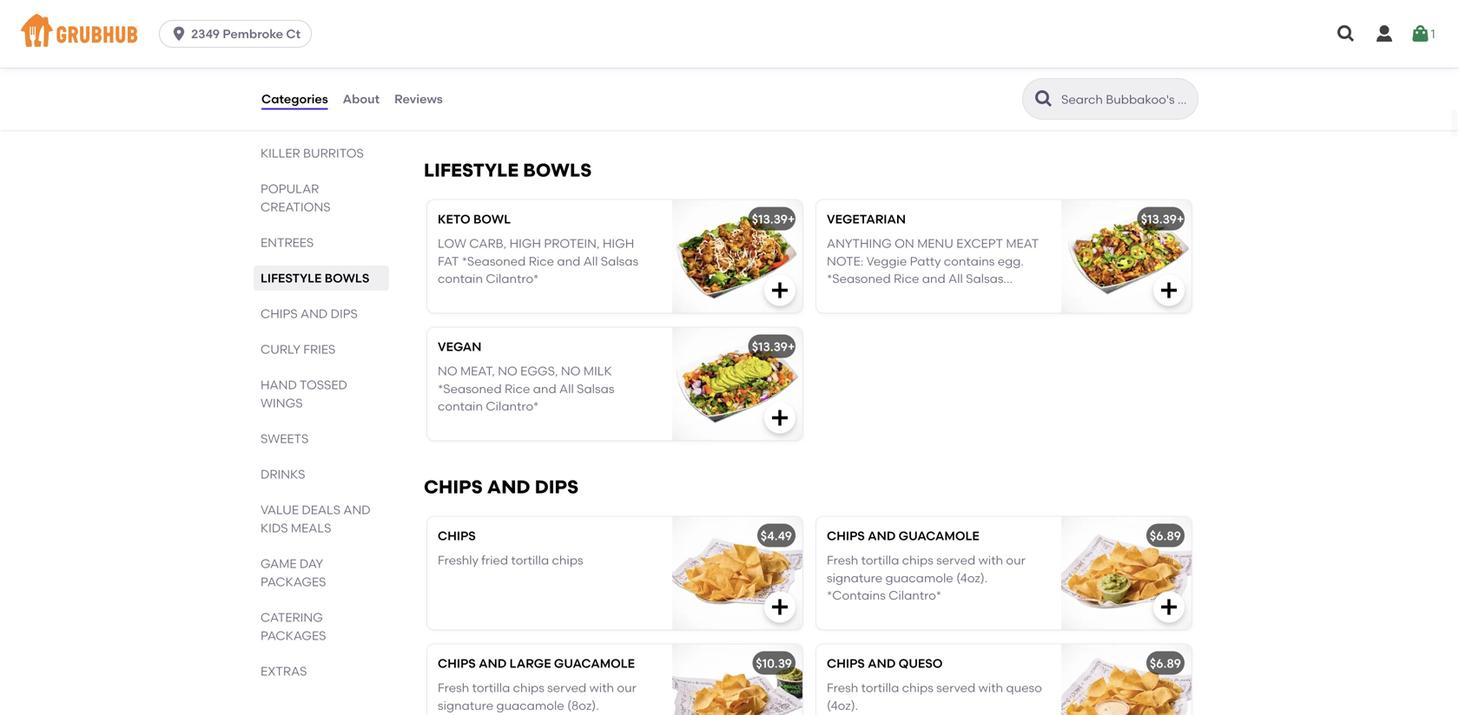 Task type: vqa. For each thing, say whether or not it's contained in the screenshot.
of
yes



Task type: describe. For each thing, give the bounding box(es) containing it.
large
[[510, 656, 551, 671]]

menu
[[917, 236, 953, 251]]

eggs,
[[520, 364, 558, 379]]

0 horizontal spatial dips
[[331, 307, 358, 321]]

about button
[[342, 68, 380, 130]]

with for guacamole
[[978, 553, 1003, 568]]

of right the variety
[[906, 81, 918, 96]]

nachos the works image
[[1061, 10, 1192, 123]]

categories button
[[261, 68, 329, 130]]

your inside a fresh bed of lettuce in a crispy flour tortilla bowl topped with your choice of meat, and toppings.    *seasoned rice and all salsas contain cilantro*
[[584, 64, 609, 79]]

1 vertical spatial bowls
[[325, 271, 369, 286]]

guacamole for guacamole
[[885, 571, 953, 586]]

our for $6.89
[[1006, 553, 1026, 568]]

and left any
[[995, 64, 1019, 79]]

meat,
[[452, 81, 487, 96]]

a fresh bed of lettuce in a crispy flour tortilla bowl topped with your choice of meat, and toppings.    *seasoned rice and all salsas contain cilantro*
[[438, 46, 655, 114]]

with inside crispy corn tortilla chips topped with cheese, your choice of meat and any of our variety of toppings.    *seasoned rice and all salsas contain cilantro*
[[1018, 46, 1043, 61]]

in
[[566, 46, 577, 61]]

main navigation navigation
[[0, 0, 1459, 68]]

bowl
[[473, 212, 511, 227]]

note:
[[827, 254, 864, 269]]

vegetarian
[[827, 212, 906, 227]]

hand
[[261, 378, 297, 393]]

0 vertical spatial bowls
[[523, 159, 592, 181]]

1 button
[[1410, 18, 1435, 50]]

search icon image
[[1034, 89, 1054, 109]]

keto
[[438, 212, 470, 227]]

catering packages
[[261, 611, 326, 644]]

fresh tortilla chips served with queso (4oz).
[[827, 681, 1042, 713]]

burritos
[[303, 146, 364, 161]]

(4oz). inside fresh tortilla chips served with our signature guacamole (4oz). *contains cilantro*
[[956, 571, 988, 586]]

lettuce
[[522, 46, 563, 61]]

keto bowl
[[438, 212, 511, 227]]

cilantro* inside low carb, high protein, high fat    *seasoned rice and all salsas contain cilantro*
[[486, 272, 539, 286]]

$13.39 for anything on menu except meat note: veggie patty contains egg. *seasoned rice and all salsas contain cilantro*
[[1141, 212, 1177, 227]]

tortilla inside fresh tortilla chips served with our signature guacamole (4oz). *contains cilantro*
[[861, 553, 899, 568]]

contains
[[944, 254, 995, 269]]

0 vertical spatial chips and dips
[[261, 307, 358, 321]]

meat
[[1006, 236, 1039, 251]]

game day packages
[[261, 557, 326, 590]]

chips and large guacamole image
[[672, 645, 803, 716]]

fresh
[[449, 46, 478, 61]]

and down meat,
[[466, 99, 490, 114]]

1 horizontal spatial dips
[[535, 476, 579, 498]]

salsas inside no meat, no eggs, no milk *seasoned rice and all salsas contain cilantro*
[[577, 382, 614, 396]]

fried
[[481, 553, 508, 568]]

contain inside low carb, high protein, high fat    *seasoned rice and all salsas contain cilantro*
[[438, 272, 483, 286]]

$6.89 for fresh tortilla chips served with our signature guacamole (4oz). *contains cilantro*
[[1150, 529, 1181, 544]]

of left meat
[[946, 64, 958, 79]]

corn
[[867, 46, 894, 61]]

chips inside crispy corn tortilla chips topped with cheese, your choice of meat and any of our variety of toppings.    *seasoned rice and all salsas contain cilantro*
[[938, 46, 969, 61]]

rice inside no meat, no eggs, no milk *seasoned rice and all salsas contain cilantro*
[[505, 382, 530, 396]]

a fresh bed of lettuce in a crispy flour tortilla bowl topped with your choice of meat, and toppings.    *seasoned rice and all salsas contain cilantro* button
[[427, 10, 803, 123]]

chips and queso
[[827, 656, 943, 671]]

fresh tortilla chips served with our signature guacamole (4oz). *contains cilantro*
[[827, 553, 1026, 603]]

$13.39 for no meat, no eggs, no milk *seasoned rice and all salsas contain cilantro*
[[752, 339, 788, 354]]

milk
[[584, 364, 612, 379]]

1 high from the left
[[509, 236, 541, 251]]

creations
[[261, 200, 331, 215]]

chips for queso
[[902, 681, 933, 696]]

chips and guacamole image
[[1061, 517, 1192, 630]]

meat,
[[460, 364, 495, 379]]

day
[[300, 557, 323, 571]]

popular creations
[[261, 182, 331, 215]]

killer
[[261, 146, 300, 161]]

popular
[[261, 182, 319, 196]]

value
[[261, 503, 299, 518]]

game
[[261, 557, 297, 571]]

salsas inside crispy corn tortilla chips topped with cheese, your choice of meat and any of our variety of toppings.    *seasoned rice and all salsas contain cilantro*
[[899, 99, 937, 114]]

all inside crispy corn tortilla chips topped with cheese, your choice of meat and any of our variety of toppings.    *seasoned rice and all salsas contain cilantro*
[[882, 99, 896, 114]]

vegan
[[438, 339, 482, 354]]

and inside no meat, no eggs, no milk *seasoned rice and all salsas contain cilantro*
[[533, 382, 556, 396]]

$13.39 + for anything on menu except meat note: veggie patty contains egg. *seasoned rice and all salsas contain cilantro*
[[1141, 212, 1184, 227]]

entrees
[[261, 235, 314, 250]]

fresh tortilla chips served with our signature guacamole (8oz)
[[438, 681, 636, 716]]

fat
[[438, 254, 459, 269]]

1
[[1431, 26, 1435, 41]]

curly
[[261, 342, 300, 357]]

no meat, no eggs, no milk *seasoned rice and all salsas contain cilantro*
[[438, 364, 614, 414]]

signature for fresh tortilla chips served with our signature guacamole (4oz). *contains cilantro*
[[827, 571, 883, 586]]

tossed
[[300, 378, 347, 393]]

and inside low carb, high protein, high fat    *seasoned rice and all salsas contain cilantro*
[[557, 254, 580, 269]]

2 packages from the top
[[261, 629, 326, 644]]

svg image for low carb, high protein, high fat    *seasoned rice and all salsas contain cilantro*
[[769, 280, 790, 301]]

fresh for fresh tortilla chips served with our signature guacamole (4oz). *contains cilantro*
[[827, 553, 858, 568]]

cilantro* inside anything on menu except meat note: veggie patty contains egg. *seasoned rice and all salsas contain cilantro*
[[875, 289, 928, 304]]

killer burritos
[[261, 146, 364, 161]]

reviews button
[[393, 68, 444, 130]]

on
[[895, 236, 914, 251]]

sweets
[[261, 432, 309, 446]]

crispy corn tortilla chips topped with cheese, your choice of meat and any of our variety of toppings.    *seasoned rice and all salsas contain cilantro*
[[827, 46, 1044, 114]]

meals
[[291, 521, 331, 536]]

hand tossed wings
[[261, 378, 347, 411]]

cheese,
[[827, 64, 872, 79]]

and down bowl
[[490, 81, 513, 96]]

svg image inside 1 'button'
[[1410, 23, 1431, 44]]

crispy
[[590, 46, 625, 61]]

and up freshly fried tortilla chips
[[487, 476, 530, 498]]

any
[[1022, 64, 1044, 79]]

*seasoned inside crispy corn tortilla chips topped with cheese, your choice of meat and any of our variety of toppings.    *seasoned rice and all salsas contain cilantro*
[[979, 81, 1043, 96]]

low carb, high protein, high fat    *seasoned rice and all salsas contain cilantro*
[[438, 236, 638, 286]]

toppings. inside crispy corn tortilla chips topped with cheese, your choice of meat and any of our variety of toppings.    *seasoned rice and all salsas contain cilantro*
[[921, 81, 976, 96]]

and inside anything on menu except meat note: veggie patty contains egg. *seasoned rice and all salsas contain cilantro*
[[922, 272, 946, 286]]

protein,
[[544, 236, 600, 251]]

deals
[[302, 503, 341, 518]]

2 no from the left
[[498, 364, 517, 379]]

with for queso
[[978, 681, 1003, 696]]

1 packages from the top
[[261, 575, 326, 590]]

$6.89 for fresh tortilla chips served with queso (4oz).
[[1150, 656, 1181, 671]]

contain inside no meat, no eggs, no milk *seasoned rice and all salsas contain cilantro*
[[438, 399, 483, 414]]

a
[[438, 46, 446, 61]]

queso
[[899, 656, 943, 671]]

bowl
[[479, 64, 507, 79]]

0 vertical spatial lifestyle bowls
[[424, 159, 592, 181]]

salsas inside low carb, high protein, high fat    *seasoned rice and all salsas contain cilantro*
[[601, 254, 638, 269]]

our inside crispy corn tortilla chips topped with cheese, your choice of meat and any of our variety of toppings.    *seasoned rice and all salsas contain cilantro*
[[841, 81, 861, 96]]

cilantro* inside crispy corn tortilla chips topped with cheese, your choice of meat and any of our variety of toppings.    *seasoned rice and all salsas contain cilantro*
[[988, 99, 1041, 114]]

(4oz). inside fresh tortilla chips served with queso (4oz).
[[827, 699, 858, 713]]

fresh for fresh tortilla chips served with queso (4oz).
[[827, 681, 858, 696]]

2349 pembroke ct button
[[159, 20, 319, 48]]

and left queso
[[868, 656, 896, 671]]

$4.49
[[761, 529, 792, 544]]

freshly
[[438, 553, 478, 568]]

bed
[[481, 46, 504, 61]]

vegetarian image
[[1061, 200, 1192, 313]]

1 no from the left
[[438, 364, 457, 379]]



Task type: locate. For each thing, give the bounding box(es) containing it.
with for large
[[589, 681, 614, 696]]

*seasoned inside low carb, high protein, high fat    *seasoned rice and all salsas contain cilantro*
[[462, 254, 526, 269]]

categories
[[261, 91, 328, 106]]

packages down game
[[261, 575, 326, 590]]

1 vertical spatial (4oz).
[[827, 699, 858, 713]]

served down chips and large guacamole
[[547, 681, 586, 696]]

0 vertical spatial guacamole
[[885, 571, 953, 586]]

1 horizontal spatial topped
[[972, 46, 1015, 61]]

cilantro* inside fresh tortilla chips served with our signature guacamole (4oz). *contains cilantro*
[[889, 589, 942, 603]]

0 horizontal spatial lifestyle
[[261, 271, 322, 286]]

flour
[[628, 46, 655, 61]]

with inside fresh tortilla chips served with our signature guacamole (8oz)
[[589, 681, 614, 696]]

cilantro* down eggs,
[[486, 399, 539, 414]]

curly fries
[[261, 342, 336, 357]]

2 horizontal spatial our
[[1006, 553, 1026, 568]]

all inside anything on menu except meat note: veggie patty contains egg. *seasoned rice and all salsas contain cilantro*
[[948, 272, 963, 286]]

guacamole down large
[[496, 699, 564, 713]]

signature up *contains
[[827, 571, 883, 586]]

1 horizontal spatial lifestyle
[[424, 159, 519, 181]]

1 vertical spatial lifestyle bowls
[[261, 271, 369, 286]]

and down protein,
[[557, 254, 580, 269]]

topped
[[972, 46, 1015, 61], [510, 64, 553, 79]]

(4oz). down chips and guacamole
[[956, 571, 988, 586]]

cilantro* down any
[[988, 99, 1041, 114]]

signature
[[827, 571, 883, 586], [438, 699, 493, 713]]

1 vertical spatial guacamole
[[496, 699, 564, 713]]

your up the variety
[[875, 64, 901, 79]]

rice
[[438, 99, 463, 114], [827, 99, 852, 114], [529, 254, 554, 269], [894, 272, 919, 286], [505, 382, 530, 396]]

contain down 'note:'
[[827, 289, 872, 304]]

svg image for fresh tortilla chips served with our signature guacamole (4oz). *contains cilantro*
[[1159, 597, 1179, 618]]

tortilla down chips and guacamole
[[861, 553, 899, 568]]

chips up meat
[[938, 46, 969, 61]]

choice left meat
[[904, 64, 943, 79]]

2349 pembroke ct
[[191, 26, 301, 41]]

0 vertical spatial (4oz).
[[956, 571, 988, 586]]

bowls
[[523, 159, 592, 181], [325, 271, 369, 286]]

of right the bed
[[507, 46, 519, 61]]

tortilla inside a fresh bed of lettuce in a crispy flour tortilla bowl topped with your choice of meat, and toppings.    *seasoned rice and all salsas contain cilantro*
[[438, 64, 476, 79]]

2 high from the left
[[603, 236, 634, 251]]

rice inside anything on menu except meat note: veggie patty contains egg. *seasoned rice and all salsas contain cilantro*
[[894, 272, 919, 286]]

bowls up protein,
[[523, 159, 592, 181]]

signature inside fresh tortilla chips served with our signature guacamole (8oz)
[[438, 699, 493, 713]]

served for queso
[[936, 681, 976, 696]]

1 horizontal spatial your
[[875, 64, 901, 79]]

0 horizontal spatial bowls
[[325, 271, 369, 286]]

toppings.
[[516, 81, 571, 96], [921, 81, 976, 96]]

0 vertical spatial topped
[[972, 46, 1015, 61]]

ct
[[286, 26, 301, 41]]

chips image
[[672, 517, 803, 630]]

chips for guacamole
[[902, 553, 933, 568]]

keto bowl image
[[672, 200, 803, 313]]

chips and dips up "fried"
[[424, 476, 579, 498]]

contain down in
[[550, 99, 596, 114]]

high
[[509, 236, 541, 251], [603, 236, 634, 251]]

$13.39 for low carb, high protein, high fat    *seasoned rice and all salsas contain cilantro*
[[752, 212, 788, 227]]

except
[[956, 236, 1003, 251]]

no right the meat,
[[498, 364, 517, 379]]

1 vertical spatial $6.89
[[1150, 656, 1181, 671]]

1 vertical spatial dips
[[535, 476, 579, 498]]

lifestyle bowls down 'entrees' on the top of the page
[[261, 271, 369, 286]]

*seasoned down crispy
[[574, 81, 638, 96]]

1 horizontal spatial our
[[841, 81, 861, 96]]

choice inside crispy corn tortilla chips topped with cheese, your choice of meat and any of our variety of toppings.    *seasoned rice and all salsas contain cilantro*
[[904, 64, 943, 79]]

tortilla inside fresh tortilla chips served with our signature guacamole (8oz)
[[472, 681, 510, 696]]

chips
[[938, 46, 969, 61], [552, 553, 583, 568], [902, 553, 933, 568], [513, 681, 544, 696], [902, 681, 933, 696]]

fresh inside fresh tortilla chips served with our signature guacamole (8oz)
[[438, 681, 469, 696]]

guacamole up fresh tortilla chips served with our signature guacamole (4oz). *contains cilantro*
[[899, 529, 979, 544]]

your inside crispy corn tortilla chips topped with cheese, your choice of meat and any of our variety of toppings.    *seasoned rice and all salsas contain cilantro*
[[875, 64, 901, 79]]

a
[[579, 46, 587, 61]]

1 $6.89 from the top
[[1150, 529, 1181, 544]]

and down the variety
[[855, 99, 879, 114]]

contain inside crispy corn tortilla chips topped with cheese, your choice of meat and any of our variety of toppings.    *seasoned rice and all salsas contain cilantro*
[[940, 99, 985, 114]]

chips and large guacamole
[[438, 656, 635, 671]]

fresh down chips and large guacamole
[[438, 681, 469, 696]]

0 horizontal spatial your
[[584, 64, 609, 79]]

contain
[[550, 99, 596, 114], [940, 99, 985, 114], [438, 272, 483, 286], [827, 289, 872, 304], [438, 399, 483, 414]]

rice inside crispy corn tortilla chips topped with cheese, your choice of meat and any of our variety of toppings.    *seasoned rice and all salsas contain cilantro*
[[827, 99, 852, 114]]

chips down chips and guacamole
[[902, 553, 933, 568]]

0 horizontal spatial high
[[509, 236, 541, 251]]

guacamole
[[899, 529, 979, 544], [554, 656, 635, 671]]

0 horizontal spatial (4oz).
[[827, 699, 858, 713]]

2349
[[191, 26, 220, 41]]

(4oz).
[[956, 571, 988, 586], [827, 699, 858, 713]]

rice inside low carb, high protein, high fat    *seasoned rice and all salsas contain cilantro*
[[529, 254, 554, 269]]

high right protein,
[[603, 236, 634, 251]]

contain down the meat,
[[438, 399, 483, 414]]

cilantro* right *contains
[[889, 589, 942, 603]]

our inside fresh tortilla chips served with our signature guacamole (4oz). *contains cilantro*
[[1006, 553, 1026, 568]]

kids
[[261, 521, 288, 536]]

chips inside fresh tortilla chips served with our signature guacamole (8oz)
[[513, 681, 544, 696]]

svg image
[[1336, 23, 1357, 44], [1374, 23, 1395, 44], [1410, 23, 1431, 44], [1159, 280, 1179, 301], [769, 408, 790, 428]]

+ for anything on menu except meat note: veggie patty contains egg. *seasoned rice and all salsas contain cilantro*
[[1177, 212, 1184, 227]]

rice inside a fresh bed of lettuce in a crispy flour tortilla bowl topped with your choice of meat, and toppings.    *seasoned rice and all salsas contain cilantro*
[[438, 99, 463, 114]]

veggie
[[866, 254, 907, 269]]

rice down meat,
[[438, 99, 463, 114]]

chips and guacamole
[[827, 529, 979, 544]]

with inside fresh tortilla chips served with our signature guacamole (4oz). *contains cilantro*
[[978, 553, 1003, 568]]

and up fresh tortilla chips served with our signature guacamole (4oz). *contains cilantro*
[[868, 529, 896, 544]]

1 vertical spatial packages
[[261, 629, 326, 644]]

toppings. down lettuce at left top
[[516, 81, 571, 96]]

all inside low carb, high protein, high fat    *seasoned rice and all salsas contain cilantro*
[[583, 254, 598, 269]]

dips up freshly fried tortilla chips
[[535, 476, 579, 498]]

your
[[584, 64, 609, 79], [875, 64, 901, 79]]

pembroke
[[223, 26, 283, 41]]

guacamole inside fresh tortilla chips served with our signature guacamole (4oz). *contains cilantro*
[[885, 571, 953, 586]]

toppings. inside a fresh bed of lettuce in a crispy flour tortilla bowl topped with your choice of meat, and toppings.    *seasoned rice and all salsas contain cilantro*
[[516, 81, 571, 96]]

topped down lettuce at left top
[[510, 64, 553, 79]]

chips down large
[[513, 681, 544, 696]]

0 vertical spatial our
[[841, 81, 861, 96]]

with inside fresh tortilla chips served with queso (4oz).
[[978, 681, 1003, 696]]

+ for low carb, high protein, high fat    *seasoned rice and all salsas contain cilantro*
[[788, 212, 795, 227]]

and left large
[[479, 656, 507, 671]]

crispy corn tortilla chips topped with cheese, your choice of meat and any of our variety of toppings.    *seasoned rice and all salsas contain cilantro* button
[[816, 10, 1192, 123]]

0 horizontal spatial guacamole
[[554, 656, 635, 671]]

1 vertical spatial topped
[[510, 64, 553, 79]]

served down queso
[[936, 681, 976, 696]]

1 horizontal spatial chips and dips
[[424, 476, 579, 498]]

lifestyle down 'entrees' on the top of the page
[[261, 271, 322, 286]]

drinks
[[261, 467, 305, 482]]

our for $10.39
[[617, 681, 636, 696]]

0 horizontal spatial choice
[[612, 64, 652, 79]]

1 horizontal spatial no
[[498, 364, 517, 379]]

tortilla down fresh
[[438, 64, 476, 79]]

low
[[438, 236, 466, 251]]

choice
[[612, 64, 652, 79], [904, 64, 943, 79]]

fresh for fresh tortilla chips served with our signature guacamole (8oz)
[[438, 681, 469, 696]]

chips down queso
[[902, 681, 933, 696]]

reviews
[[394, 91, 443, 106]]

served for guacamole
[[936, 553, 976, 568]]

no left milk
[[561, 364, 581, 379]]

topped up meat
[[972, 46, 1015, 61]]

1 vertical spatial chips and dips
[[424, 476, 579, 498]]

cilantro* inside a fresh bed of lettuce in a crispy flour tortilla bowl topped with your choice of meat, and toppings.    *seasoned rice and all salsas contain cilantro*
[[599, 99, 651, 114]]

0 vertical spatial lifestyle
[[424, 159, 519, 181]]

salsas inside anything on menu except meat note: veggie patty contains egg. *seasoned rice and all salsas contain cilantro*
[[966, 272, 1004, 286]]

your down crispy
[[584, 64, 609, 79]]

1 your from the left
[[584, 64, 609, 79]]

topped inside crispy corn tortilla chips topped with cheese, your choice of meat and any of our variety of toppings.    *seasoned rice and all salsas contain cilantro*
[[972, 46, 1015, 61]]

our
[[841, 81, 861, 96], [1006, 553, 1026, 568], [617, 681, 636, 696]]

fresh down chips and queso at the right bottom of the page
[[827, 681, 858, 696]]

1 choice from the left
[[612, 64, 652, 79]]

toppings. down meat
[[921, 81, 976, 96]]

1 toppings. from the left
[[516, 81, 571, 96]]

tortilla down large
[[472, 681, 510, 696]]

topped inside a fresh bed of lettuce in a crispy flour tortilla bowl topped with your choice of meat, and toppings.    *seasoned rice and all salsas contain cilantro*
[[510, 64, 553, 79]]

guacamole inside fresh tortilla chips served with our signature guacamole (8oz)
[[496, 699, 564, 713]]

0 horizontal spatial our
[[617, 681, 636, 696]]

rice down eggs,
[[505, 382, 530, 396]]

1 horizontal spatial toppings.
[[921, 81, 976, 96]]

*seasoned inside anything on menu except meat note: veggie patty contains egg. *seasoned rice and all salsas contain cilantro*
[[827, 272, 891, 286]]

our inside fresh tortilla chips served with our signature guacamole (8oz)
[[617, 681, 636, 696]]

chips and dips up fries
[[261, 307, 358, 321]]

2 vertical spatial our
[[617, 681, 636, 696]]

0 horizontal spatial lifestyle bowls
[[261, 271, 369, 286]]

svg image
[[170, 25, 188, 43], [1159, 90, 1179, 111], [769, 280, 790, 301], [769, 597, 790, 618], [1159, 597, 1179, 618]]

crispy
[[827, 46, 864, 61]]

cilantro* down the flour
[[599, 99, 651, 114]]

patty
[[910, 254, 941, 269]]

choice inside a fresh bed of lettuce in a crispy flour tortilla bowl topped with your choice of meat, and toppings.    *seasoned rice and all salsas contain cilantro*
[[612, 64, 652, 79]]

freshly fried tortilla chips
[[438, 553, 583, 568]]

chips
[[261, 307, 298, 321], [424, 476, 483, 498], [438, 529, 476, 544], [827, 529, 865, 544], [438, 656, 476, 671], [827, 656, 865, 671]]

rice down protein,
[[529, 254, 554, 269]]

*seasoned down the carb, at the top left of the page
[[462, 254, 526, 269]]

$13.39 +
[[752, 212, 795, 227], [1141, 212, 1184, 227], [752, 339, 795, 354]]

vegan image
[[672, 328, 803, 441]]

0 vertical spatial packages
[[261, 575, 326, 590]]

+ for no meat, no eggs, no milk *seasoned rice and all salsas contain cilantro*
[[788, 339, 795, 354]]

with
[[1018, 46, 1043, 61], [556, 64, 581, 79], [978, 553, 1003, 568], [589, 681, 614, 696], [978, 681, 1003, 696]]

$13.39 + for low carb, high protein, high fat    *seasoned rice and all salsas contain cilantro*
[[752, 212, 795, 227]]

*seasoned down any
[[979, 81, 1043, 96]]

guacamole down chips and guacamole
[[885, 571, 953, 586]]

0 vertical spatial guacamole
[[899, 529, 979, 544]]

tortilla down chips and queso at the right bottom of the page
[[861, 681, 899, 696]]

of
[[507, 46, 519, 61], [946, 64, 958, 79], [438, 81, 449, 96], [827, 81, 838, 96], [906, 81, 918, 96]]

lifestyle bowls up bowl
[[424, 159, 592, 181]]

contain down the fat
[[438, 272, 483, 286]]

chips inside fresh tortilla chips served with our signature guacamole (4oz). *contains cilantro*
[[902, 553, 933, 568]]

1 horizontal spatial bowls
[[523, 159, 592, 181]]

guacamole for large
[[496, 699, 564, 713]]

and inside value deals and kids meals
[[343, 503, 371, 518]]

carb,
[[469, 236, 507, 251]]

guacamole right large
[[554, 656, 635, 671]]

*seasoned down 'note:'
[[827, 272, 891, 286]]

0 horizontal spatial chips and dips
[[261, 307, 358, 321]]

0 vertical spatial dips
[[331, 307, 358, 321]]

1 horizontal spatial guacamole
[[899, 529, 979, 544]]

signature for fresh tortilla chips served with our signature guacamole (8oz)
[[438, 699, 493, 713]]

and right "deals"
[[343, 503, 371, 518]]

2 horizontal spatial no
[[561, 364, 581, 379]]

lifestyle bowls
[[424, 159, 592, 181], [261, 271, 369, 286]]

fries
[[303, 342, 336, 357]]

*seasoned down the meat,
[[438, 382, 502, 396]]

served for large
[[547, 681, 586, 696]]

1 vertical spatial our
[[1006, 553, 1026, 568]]

*seasoned inside no meat, no eggs, no milk *seasoned rice and all salsas contain cilantro*
[[438, 382, 502, 396]]

0 vertical spatial $6.89
[[1150, 529, 1181, 544]]

no down 'vegan' on the top left
[[438, 364, 457, 379]]

$13.39 + for no meat, no eggs, no milk *seasoned rice and all salsas contain cilantro*
[[752, 339, 795, 354]]

0 horizontal spatial toppings.
[[516, 81, 571, 96]]

with inside a fresh bed of lettuce in a crispy flour tortilla bowl topped with your choice of meat, and toppings.    *seasoned rice and all salsas contain cilantro*
[[556, 64, 581, 79]]

extras
[[261, 664, 307, 679]]

and down patty
[[922, 272, 946, 286]]

tortilla
[[897, 46, 935, 61], [438, 64, 476, 79], [511, 553, 549, 568], [861, 553, 899, 568], [472, 681, 510, 696], [861, 681, 899, 696]]

served
[[936, 553, 976, 568], [547, 681, 586, 696], [936, 681, 976, 696]]

chips inside fresh tortilla chips served with queso (4oz).
[[902, 681, 933, 696]]

contain inside anything on menu except meat note: veggie patty contains egg. *seasoned rice and all salsas contain cilantro*
[[827, 289, 872, 304]]

1 horizontal spatial (4oz).
[[956, 571, 988, 586]]

egg.
[[998, 254, 1024, 269]]

served inside fresh tortilla chips served with our signature guacamole (4oz). *contains cilantro*
[[936, 553, 976, 568]]

1 horizontal spatial high
[[603, 236, 634, 251]]

1 vertical spatial signature
[[438, 699, 493, 713]]

cilantro* inside no meat, no eggs, no milk *seasoned rice and all salsas contain cilantro*
[[486, 399, 539, 414]]

choice down the flour
[[612, 64, 652, 79]]

fresh inside fresh tortilla chips served with queso (4oz).
[[827, 681, 858, 696]]

chips and queso image
[[1061, 645, 1192, 716]]

2 your from the left
[[875, 64, 901, 79]]

$10.39
[[756, 656, 792, 671]]

rice down patty
[[894, 272, 919, 286]]

cilantro*
[[599, 99, 651, 114], [988, 99, 1041, 114], [486, 272, 539, 286], [875, 289, 928, 304], [486, 399, 539, 414], [889, 589, 942, 603]]

wings
[[261, 396, 303, 411]]

1 horizontal spatial choice
[[904, 64, 943, 79]]

fresh inside fresh tortilla chips served with our signature guacamole (4oz). *contains cilantro*
[[827, 553, 858, 568]]

*seasoned
[[574, 81, 638, 96], [979, 81, 1043, 96], [462, 254, 526, 269], [827, 272, 891, 286], [438, 382, 502, 396]]

served inside fresh tortilla chips served with our signature guacamole (8oz)
[[547, 681, 586, 696]]

1 horizontal spatial guacamole
[[885, 571, 953, 586]]

tortilla inside crispy corn tortilla chips topped with cheese, your choice of meat and any of our variety of toppings.    *seasoned rice and all salsas contain cilantro*
[[897, 46, 935, 61]]

1 vertical spatial lifestyle
[[261, 271, 322, 286]]

tostada salad image
[[672, 10, 803, 123]]

anything
[[827, 236, 892, 251]]

variety
[[864, 81, 904, 96]]

packages
[[261, 575, 326, 590], [261, 629, 326, 644]]

cilantro* down veggie
[[875, 289, 928, 304]]

$13.39
[[752, 212, 788, 227], [1141, 212, 1177, 227], [752, 339, 788, 354]]

and up fries
[[301, 307, 328, 321]]

fresh up *contains
[[827, 553, 858, 568]]

2 toppings. from the left
[[921, 81, 976, 96]]

svg image inside 2349 pembroke ct button
[[170, 25, 188, 43]]

Search Bubbakoo's Burritos search field
[[1060, 91, 1192, 108]]

rice down cheese,
[[827, 99, 852, 114]]

high right the carb, at the top left of the page
[[509, 236, 541, 251]]

(4oz). down chips and queso at the right bottom of the page
[[827, 699, 858, 713]]

chips right "fried"
[[552, 553, 583, 568]]

svg image for freshly fried tortilla chips
[[769, 597, 790, 618]]

and
[[995, 64, 1019, 79], [490, 81, 513, 96], [466, 99, 490, 114], [855, 99, 879, 114], [557, 254, 580, 269], [922, 272, 946, 286], [533, 382, 556, 396]]

served down chips and guacamole
[[936, 553, 976, 568]]

fresh
[[827, 553, 858, 568], [438, 681, 469, 696], [827, 681, 858, 696]]

of left meat,
[[438, 81, 449, 96]]

1 horizontal spatial signature
[[827, 571, 883, 586]]

dips up fries
[[331, 307, 358, 321]]

lifestyle up keto bowl
[[424, 159, 519, 181]]

bowls up fries
[[325, 271, 369, 286]]

2 $6.89 from the top
[[1150, 656, 1181, 671]]

catering
[[261, 611, 323, 625]]

of down cheese,
[[827, 81, 838, 96]]

anything on menu except meat note: veggie patty contains egg. *seasoned rice and all salsas contain cilantro*
[[827, 236, 1039, 304]]

served inside fresh tortilla chips served with queso (4oz).
[[936, 681, 976, 696]]

1 vertical spatial guacamole
[[554, 656, 635, 671]]

0 horizontal spatial topped
[[510, 64, 553, 79]]

salsas inside a fresh bed of lettuce in a crispy flour tortilla bowl topped with your choice of meat, and toppings.    *seasoned rice and all salsas contain cilantro*
[[510, 99, 548, 114]]

+
[[788, 212, 795, 227], [1177, 212, 1184, 227], [788, 339, 795, 354]]

queso
[[1006, 681, 1042, 696]]

all inside no meat, no eggs, no milk *seasoned rice and all salsas contain cilantro*
[[559, 382, 574, 396]]

0 vertical spatial signature
[[827, 571, 883, 586]]

*seasoned inside a fresh bed of lettuce in a crispy flour tortilla bowl topped with your choice of meat, and toppings.    *seasoned rice and all salsas contain cilantro*
[[574, 81, 638, 96]]

1 horizontal spatial lifestyle bowls
[[424, 159, 592, 181]]

and down eggs,
[[533, 382, 556, 396]]

no
[[438, 364, 457, 379], [498, 364, 517, 379], [561, 364, 581, 379]]

all inside a fresh bed of lettuce in a crispy flour tortilla bowl topped with your choice of meat, and toppings.    *seasoned rice and all salsas contain cilantro*
[[492, 99, 507, 114]]

0 horizontal spatial signature
[[438, 699, 493, 713]]

tortilla inside fresh tortilla chips served with queso (4oz).
[[861, 681, 899, 696]]

0 horizontal spatial guacamole
[[496, 699, 564, 713]]

meat
[[961, 64, 993, 79]]

*contains
[[827, 589, 886, 603]]

tortilla right "fried"
[[511, 553, 549, 568]]

signature inside fresh tortilla chips served with our signature guacamole (4oz). *contains cilantro*
[[827, 571, 883, 586]]

cilantro* down the carb, at the top left of the page
[[486, 272, 539, 286]]

contain down meat
[[940, 99, 985, 114]]

about
[[343, 91, 380, 106]]

packages down catering
[[261, 629, 326, 644]]

contain inside a fresh bed of lettuce in a crispy flour tortilla bowl topped with your choice of meat, and toppings.    *seasoned rice and all salsas contain cilantro*
[[550, 99, 596, 114]]

3 no from the left
[[561, 364, 581, 379]]

2 choice from the left
[[904, 64, 943, 79]]

chips for large
[[513, 681, 544, 696]]

0 horizontal spatial no
[[438, 364, 457, 379]]

value deals and kids meals
[[261, 503, 371, 536]]

tortilla right the corn
[[897, 46, 935, 61]]

signature down chips and large guacamole
[[438, 699, 493, 713]]



